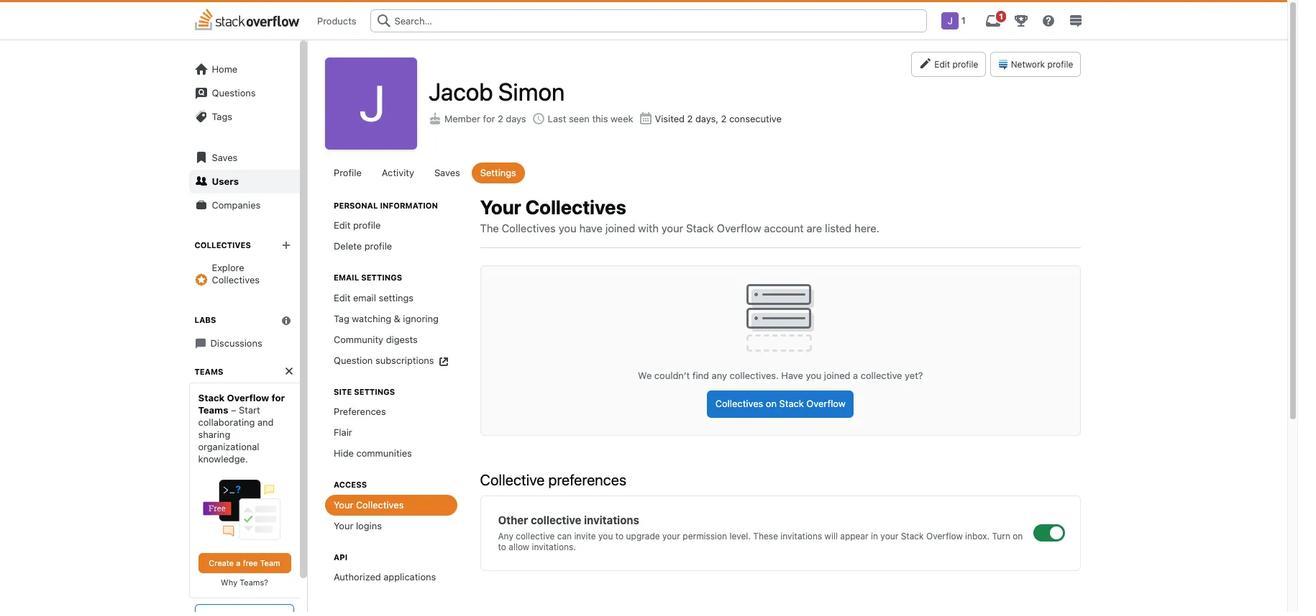 Task type: locate. For each thing, give the bounding box(es) containing it.
0 vertical spatial joined
[[606, 222, 636, 235]]

settings up the edit email settings
[[361, 273, 402, 282]]

1 horizontal spatial 2
[[688, 113, 693, 124]]

why teams? link
[[199, 573, 291, 593]]

0 horizontal spatial 2
[[498, 113, 504, 124]]

collective up can
[[531, 514, 582, 527]]

1 vertical spatial a
[[237, 558, 241, 567]]

your left logins
[[334, 520, 354, 531]]

saves link
[[189, 146, 300, 170], [426, 163, 469, 183]]

achievements image
[[1015, 14, 1028, 27]]

1 vertical spatial edit profile link
[[325, 215, 457, 236]]

visited 2 days, 2 consecutive button
[[638, 112, 784, 125]]

appear
[[841, 531, 869, 542]]

saves right activity
[[435, 167, 460, 178]]

edit profile
[[932, 59, 979, 70], [334, 220, 381, 231]]

1 vertical spatial you
[[806, 370, 822, 381]]

None search field
[[365, 9, 933, 33]]

settings
[[481, 167, 517, 178], [361, 273, 402, 282]]

0 vertical spatial jacob simon's user avatar image
[[942, 12, 959, 30]]

labs
[[195, 315, 217, 325]]

on down we couldn't find any collectives. have you joined a collective yet?
[[766, 398, 777, 410]]

0 horizontal spatial on
[[766, 398, 777, 410]]

1 vertical spatial your
[[334, 499, 354, 511]]

your for your collectives the collectives you have joined with your stack overflow account are listed here.
[[480, 196, 522, 219]]

collectives inside explore collectives link
[[212, 274, 260, 286]]

0 vertical spatial settings
[[379, 292, 414, 303]]

overflow left account
[[717, 222, 762, 235]]

2 2 from the left
[[688, 113, 693, 124]]

2 left days
[[498, 113, 504, 124]]

your for your collectives
[[334, 499, 354, 511]]

0 vertical spatial settings
[[481, 167, 517, 178]]

email
[[334, 273, 359, 282]]

2
[[498, 113, 504, 124], [688, 113, 693, 124], [721, 113, 727, 124]]

delete
[[334, 241, 362, 252]]

preferences
[[549, 471, 627, 488]]

for up and
[[272, 392, 285, 404]]

0 vertical spatial edit profile link
[[912, 52, 987, 77]]

2 right the days,
[[721, 113, 727, 124]]

0 horizontal spatial a
[[237, 558, 241, 567]]

settings
[[379, 292, 414, 303], [354, 387, 395, 396]]

1 horizontal spatial to
[[616, 531, 624, 542]]

0 horizontal spatial saves
[[212, 152, 238, 163]]

stack up collaborating
[[199, 392, 225, 404]]

personal
[[334, 201, 378, 210]]

your collectives the collectives you have joined with your stack overflow account are listed here.
[[480, 196, 880, 235]]

to
[[616, 531, 624, 542], [498, 542, 506, 553]]

a left yet?
[[853, 370, 859, 381]]

dismiss image
[[285, 367, 295, 377]]

last seen this week
[[548, 113, 634, 124]]

invitations left will
[[781, 531, 823, 542]]

have
[[580, 222, 603, 235]]

profile
[[953, 59, 979, 70], [1048, 59, 1074, 70], [353, 220, 381, 231], [365, 241, 392, 252]]

collectives on stack overflow
[[716, 398, 846, 410]]

can
[[557, 531, 572, 542]]

companies
[[212, 199, 261, 211]]

profile left network
[[953, 59, 979, 70]]

1 vertical spatial joined
[[825, 370, 851, 381]]

home
[[212, 63, 238, 75]]

1 horizontal spatial joined
[[825, 370, 851, 381]]

products link
[[309, 10, 365, 31]]

settings down member for 2 days
[[481, 167, 517, 178]]

stack inside other collective invitations any collective can invite you to upgrade your permission level. these invitations will appear in your stack overflow inbox. turn on to allow invitations.
[[901, 531, 924, 542]]

applications
[[384, 571, 436, 583]]

1 vertical spatial to
[[498, 542, 506, 553]]

1 vertical spatial invitations
[[781, 531, 823, 542]]

your down access
[[334, 499, 354, 511]]

teams up collaborating
[[199, 404, 229, 416]]

0 horizontal spatial for
[[272, 392, 285, 404]]

overflow left inbox.
[[927, 531, 963, 542]]

2 1 link from the left
[[979, 2, 1008, 40]]

any
[[498, 531, 514, 542]]

3 2 from the left
[[721, 113, 727, 124]]

2 vertical spatial collective
[[516, 531, 555, 542]]

saves link up users
[[189, 146, 300, 170]]

stack overflow for teams
[[199, 392, 285, 416]]

on
[[766, 398, 777, 410], [1013, 531, 1023, 542]]

find
[[693, 370, 710, 381]]

collectives up logins
[[356, 499, 404, 511]]

2 left the days,
[[688, 113, 693, 124]]

edit profile link
[[912, 52, 987, 77], [325, 215, 457, 236]]

2 horizontal spatial 2
[[721, 113, 727, 124]]

settings link
[[472, 163, 525, 183]]

2 vertical spatial you
[[599, 531, 613, 542]]

0 horizontal spatial settings
[[361, 273, 402, 282]]

delete profile
[[334, 241, 392, 252]]

2 horizontal spatial you
[[806, 370, 822, 381]]

0 horizontal spatial to
[[498, 542, 506, 553]]

collective
[[480, 471, 545, 488]]

1 horizontal spatial you
[[599, 531, 613, 542]]

saves link right activity link at the left of the page
[[426, 163, 469, 183]]

are
[[807, 222, 823, 235]]

on right turn
[[1013, 531, 1023, 542]]

1 horizontal spatial 1
[[1000, 12, 1004, 21]]

1 horizontal spatial edit profile
[[932, 59, 979, 70]]

stack down have
[[780, 398, 804, 410]]

0 horizontal spatial 1
[[962, 15, 966, 26]]

tag watching & ignoring link
[[325, 309, 457, 329]]

your right the with
[[662, 222, 684, 235]]

joined
[[606, 222, 636, 235], [825, 370, 851, 381]]

saves up users
[[212, 152, 238, 163]]

to left upgrade at the bottom of page
[[616, 531, 624, 542]]

0 horizontal spatial invitations
[[584, 514, 640, 527]]

1 horizontal spatial on
[[1013, 531, 1023, 542]]

overflow inside other collective invitations any collective can invite you to upgrade your permission level. these invitations will appear in your stack overflow inbox. turn on to allow invitations.
[[927, 531, 963, 542]]

stack right the with
[[687, 222, 714, 235]]

your inside your collectives the collectives you have joined with your stack overflow account are listed here.
[[480, 196, 522, 219]]

question subscriptions link
[[325, 350, 457, 371]]

you right invite
[[599, 531, 613, 542]]

collectives down collectives.
[[716, 398, 764, 410]]

1 horizontal spatial saves
[[435, 167, 460, 178]]

1 vertical spatial on
[[1013, 531, 1023, 542]]

0 vertical spatial invitations
[[584, 514, 640, 527]]

edit
[[935, 59, 951, 70], [334, 220, 351, 231], [334, 292, 351, 303]]

create a free team link
[[199, 553, 291, 573]]

this
[[593, 113, 608, 124]]

edit email settings link
[[325, 288, 457, 309]]

jacob simon
[[429, 77, 565, 106]]

edit profile down "1" menu bar
[[932, 59, 979, 70]]

you inside your collectives the collectives you have joined with your stack overflow account are listed here.
[[559, 222, 577, 235]]

0 vertical spatial your
[[480, 196, 522, 219]]

jacob
[[429, 77, 493, 106]]

why teams?
[[221, 578, 269, 587]]

2 vertical spatial your
[[334, 520, 354, 531]]

your
[[480, 196, 522, 219], [334, 499, 354, 511], [334, 520, 354, 531]]

0 horizontal spatial joined
[[606, 222, 636, 235]]

edit profile down the personal
[[334, 220, 381, 231]]

you left have at the top
[[559, 222, 577, 235]]

your up "the"
[[480, 196, 522, 219]]

your right in
[[881, 531, 899, 542]]

1 horizontal spatial edit profile link
[[912, 52, 987, 77]]

with
[[638, 222, 659, 235]]

jacob simon's user avatar image
[[942, 12, 959, 30], [325, 58, 417, 150]]

overflow inside collectives on stack overflow link
[[807, 398, 846, 410]]

organizational
[[199, 441, 260, 453]]

community digests link
[[325, 329, 457, 350]]

0 vertical spatial saves
[[212, 152, 238, 163]]

team
[[261, 558, 281, 567]]

you
[[559, 222, 577, 235], [806, 370, 822, 381], [599, 531, 613, 542]]

1 vertical spatial saves
[[435, 167, 460, 178]]

you right have
[[806, 370, 822, 381]]

ignoring
[[403, 313, 439, 324]]

collectives up have at the top
[[526, 196, 627, 219]]

discussions link
[[189, 332, 300, 355]]

0 vertical spatial collective
[[861, 370, 903, 381]]

information
[[380, 201, 438, 210]]

collective up allow
[[516, 531, 555, 542]]

0 horizontal spatial jacob simon's user avatar image
[[325, 58, 417, 150]]

collectives up explore
[[195, 240, 251, 250]]

None checkbox
[[1034, 525, 1066, 542]]

settings up &
[[379, 292, 414, 303]]

overflow
[[717, 222, 762, 235], [227, 392, 270, 404], [807, 398, 846, 410], [927, 531, 963, 542]]

teams down discussions
[[195, 367, 224, 376]]

start
[[239, 404, 261, 416]]

invitations
[[584, 514, 640, 527], [781, 531, 823, 542]]

you inside other collective invitations any collective can invite you to upgrade your permission level. these invitations will appear in your stack overflow inbox. turn on to allow invitations.
[[599, 531, 613, 542]]

jacob simon's user avatar image inside "1" menu bar
[[942, 12, 959, 30]]

0 horizontal spatial you
[[559, 222, 577, 235]]

a left free
[[237, 558, 241, 567]]

1 horizontal spatial a
[[853, 370, 859, 381]]

settings up preferences in the bottom left of the page
[[354, 387, 395, 396]]

1 horizontal spatial jacob simon's user avatar image
[[942, 12, 959, 30]]

joined right have
[[825, 370, 851, 381]]

turn
[[993, 531, 1011, 542]]

community digests
[[334, 334, 418, 345]]

0 vertical spatial you
[[559, 222, 577, 235]]

for right member
[[483, 113, 495, 124]]

teams
[[195, 367, 224, 376], [199, 404, 229, 416]]

site settings
[[334, 387, 395, 396]]

community
[[334, 334, 384, 345]]

invitations up invite
[[584, 514, 640, 527]]

seen
[[569, 113, 590, 124]]

users
[[212, 176, 239, 187]]

1 vertical spatial teams
[[199, 404, 229, 416]]

1 vertical spatial for
[[272, 392, 285, 404]]

discussions
[[211, 337, 263, 349]]

1 2 from the left
[[498, 113, 504, 124]]

stack right in
[[901, 531, 924, 542]]

0 horizontal spatial edit profile
[[334, 220, 381, 231]]

stack inside "stack overflow for teams"
[[199, 392, 225, 404]]

0 vertical spatial edit profile
[[932, 59, 979, 70]]

collectives down explore
[[212, 274, 260, 286]]

overflow up start
[[227, 392, 270, 404]]

collective left yet?
[[861, 370, 903, 381]]

in
[[871, 531, 879, 542]]

joined left the with
[[606, 222, 636, 235]]

to down any
[[498, 542, 506, 553]]

help center and other resources image
[[1043, 14, 1056, 27]]

overflow down we couldn't find any collectives. have you joined a collective yet?
[[807, 398, 846, 410]]

collectives button
[[195, 240, 300, 251]]

0 vertical spatial for
[[483, 113, 495, 124]]

preferences
[[334, 406, 386, 417]]

days
[[506, 113, 526, 124]]

profile up delete profile
[[353, 220, 381, 231]]



Task type: describe. For each thing, give the bounding box(es) containing it.
a inside create a free team link
[[237, 558, 241, 567]]

collectives inside the your collectives link
[[356, 499, 404, 511]]

for inside "stack overflow for teams"
[[272, 392, 285, 404]]

here.
[[855, 222, 880, 235]]

overflow inside "stack overflow for teams"
[[227, 392, 270, 404]]

any
[[712, 370, 727, 381]]

your for your logins
[[334, 520, 354, 531]]

upgrade
[[626, 531, 660, 542]]

personal information
[[334, 201, 438, 210]]

email settings
[[334, 273, 402, 282]]

teams inside "stack overflow for teams"
[[199, 404, 229, 416]]

explore
[[212, 262, 245, 274]]

1 horizontal spatial settings
[[481, 167, 517, 178]]

permission
[[683, 531, 728, 542]]

1 vertical spatial edit
[[334, 220, 351, 231]]

1 vertical spatial collective
[[531, 514, 582, 527]]

labs button
[[195, 315, 300, 326]]

invitations.
[[532, 542, 576, 553]]

Search text field
[[371, 9, 927, 33]]

collaborating
[[199, 417, 255, 428]]

authorized
[[334, 571, 381, 583]]

api
[[334, 552, 348, 562]]

your logins link
[[325, 516, 457, 536]]

site
[[334, 387, 352, 396]]

tags
[[212, 111, 233, 122]]

– start collaborating and sharing organizational knowledge.
[[199, 404, 274, 465]]

consecutive
[[730, 113, 782, 124]]

level.
[[730, 531, 751, 542]]

stack inside your collectives the collectives you have joined with your stack overflow account are listed here.
[[687, 222, 714, 235]]

we
[[638, 370, 652, 381]]

we couldn't find any collectives. have you joined a collective yet?
[[638, 370, 923, 381]]

0 horizontal spatial saves link
[[189, 146, 300, 170]]

these
[[754, 531, 779, 542]]

profile
[[334, 167, 362, 178]]

1 for 1st 1 link from the left
[[962, 15, 966, 26]]

allow
[[509, 542, 530, 553]]

question subscriptions
[[334, 355, 434, 366]]

flair link
[[325, 422, 457, 443]]

profile right network
[[1048, 59, 1074, 70]]

0 vertical spatial on
[[766, 398, 777, 410]]

2 vertical spatial edit
[[334, 292, 351, 303]]

visited 2 days, 2 consecutive
[[655, 113, 782, 124]]

collectives inside collectives dropdown button
[[195, 240, 251, 250]]

0 horizontal spatial edit profile link
[[325, 215, 457, 236]]

member
[[445, 113, 481, 124]]

1 vertical spatial edit profile
[[334, 220, 381, 231]]

questions link
[[189, 81, 300, 105]]

account
[[764, 222, 804, 235]]

joined inside your collectives the collectives you have joined with your stack overflow account are listed here.
[[606, 222, 636, 235]]

network profile link
[[991, 52, 1081, 77]]

1 menu bar
[[933, 2, 1090, 40]]

your collectives
[[334, 499, 404, 511]]

activity link
[[373, 163, 423, 183]]

tag
[[334, 313, 350, 324]]

inbox.
[[966, 531, 990, 542]]

stack inside collectives on stack overflow link
[[780, 398, 804, 410]]

collectives on stack overflow link
[[708, 391, 854, 418]]

will
[[825, 531, 838, 542]]

network profile
[[1011, 59, 1074, 70]]

0 vertical spatial teams
[[195, 367, 224, 376]]

hide communities
[[334, 448, 412, 459]]

yet?
[[905, 370, 923, 381]]

0 vertical spatial edit
[[935, 59, 951, 70]]

1 horizontal spatial for
[[483, 113, 495, 124]]

collectives inside collectives on stack overflow link
[[716, 398, 764, 410]]

sharing
[[199, 429, 231, 440]]

teams?
[[240, 578, 269, 587]]

companies link
[[189, 194, 300, 217]]

visited
[[655, 113, 685, 124]]

1 vertical spatial settings
[[354, 387, 395, 396]]

profile link
[[325, 163, 370, 183]]

email
[[353, 292, 376, 303]]

site switcher image
[[1070, 14, 1083, 27]]

subscriptions
[[376, 355, 434, 366]]

hide communities link
[[325, 443, 457, 464]]

flair
[[334, 427, 352, 438]]

–
[[231, 404, 237, 416]]

access
[[334, 480, 367, 489]]

tags link
[[189, 105, 300, 129]]

1 horizontal spatial invitations
[[781, 531, 823, 542]]

explore collectives
[[212, 262, 260, 286]]

invite
[[574, 531, 596, 542]]

1 vertical spatial settings
[[361, 273, 402, 282]]

preferences link
[[325, 402, 457, 422]]

profile right delete
[[365, 241, 392, 252]]

hide
[[334, 448, 354, 459]]

on inside other collective invitations any collective can invite you to upgrade your permission level. these invitations will appear in your stack overflow inbox. turn on to allow invitations.
[[1013, 531, 1023, 542]]

simon
[[499, 77, 565, 106]]

why
[[221, 578, 238, 587]]

1 horizontal spatial saves link
[[426, 163, 469, 183]]

your inside your collectives the collectives you have joined with your stack overflow account are listed here.
[[662, 222, 684, 235]]

week
[[611, 113, 634, 124]]

&
[[394, 313, 401, 324]]

0 vertical spatial to
[[616, 531, 624, 542]]

0 vertical spatial a
[[853, 370, 859, 381]]

1 vertical spatial jacob simon's user avatar image
[[325, 58, 417, 150]]

listed
[[825, 222, 852, 235]]

overflow inside your collectives the collectives you have joined with your stack overflow account are listed here.
[[717, 222, 762, 235]]

questions
[[212, 87, 256, 99]]

free
[[243, 558, 258, 567]]

home link
[[189, 58, 300, 81]]

edit email settings
[[334, 292, 414, 303]]

tag watching & ignoring
[[334, 313, 439, 324]]

1 1 link from the left
[[933, 2, 979, 40]]

delete profile link
[[325, 236, 457, 257]]

collectives right "the"
[[502, 222, 556, 235]]

users link
[[189, 170, 300, 194]]

network
[[1011, 59, 1046, 70]]

have
[[782, 370, 804, 381]]

your right upgrade at the bottom of page
[[663, 531, 681, 542]]

create a free team
[[209, 558, 281, 567]]

digests
[[386, 334, 418, 345]]

1 for 1st 1 link from right
[[1000, 12, 1004, 21]]



Task type: vqa. For each thing, say whether or not it's contained in the screenshot.
Jacob Simon's user avatar within 1 'LINK'
no



